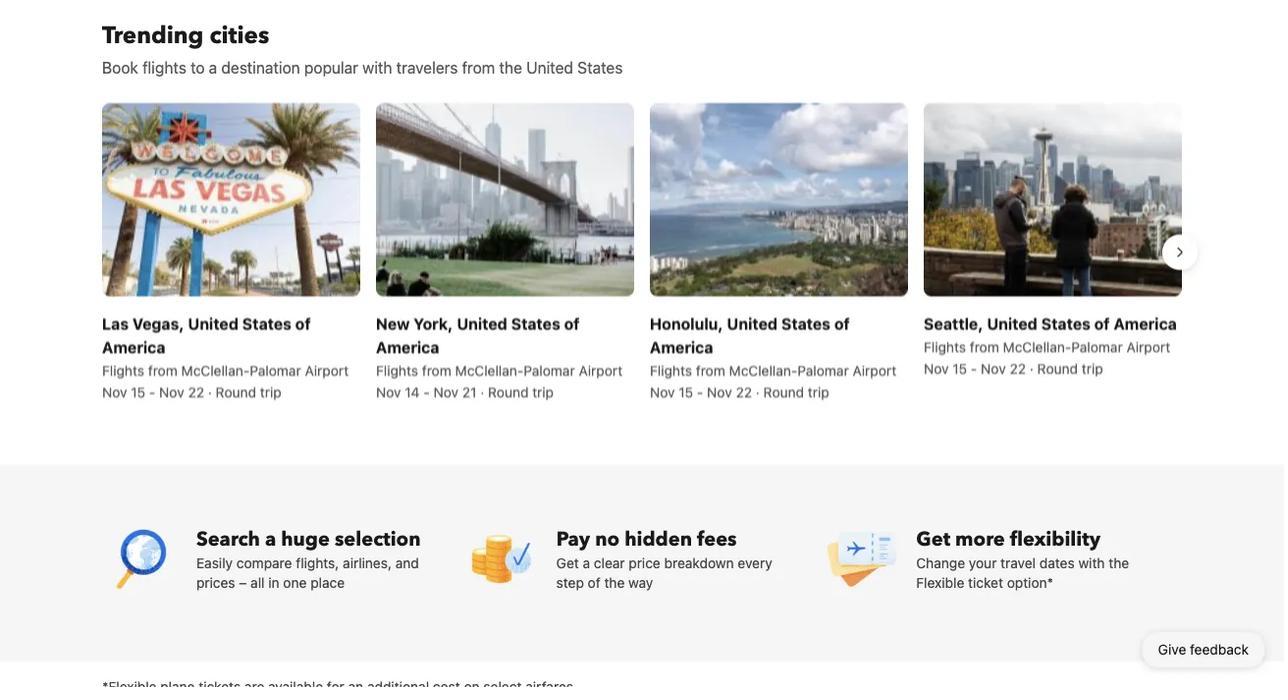 Task type: vqa. For each thing, say whether or not it's contained in the screenshot.
the America
yes



Task type: describe. For each thing, give the bounding box(es) containing it.
palomar inside honolulu, united states of america flights from mcclellan-palomar airport nov 15 - nov 22 · round trip
[[798, 362, 849, 379]]

selection
[[335, 526, 421, 553]]

the inside trending cities book flights to a destination popular with travelers from the united states
[[500, 58, 523, 76]]

round inside 'las vegas, united states of america flights from mcclellan-palomar airport nov 15 - nov 22 · round trip'
[[216, 384, 256, 400]]

america inside honolulu, united states of america flights from mcclellan-palomar airport nov 15 - nov 22 · round trip
[[650, 338, 714, 357]]

15 for honolulu, united states of america
[[679, 384, 694, 400]]

get inside "get more flexibility change your travel dates with the flexible ticket option*"
[[917, 526, 951, 553]]

place
[[311, 575, 345, 591]]

states inside the new york, united states of america flights from mcclellan-palomar airport nov 14 - nov 21 · round trip
[[511, 314, 561, 333]]

round inside seattle, united states of america flights from mcclellan-palomar airport nov 15 - nov 22 · round trip
[[1038, 361, 1079, 377]]

new york, united states of america image
[[376, 102, 635, 296]]

flexible
[[917, 575, 965, 591]]

america inside the new york, united states of america flights from mcclellan-palomar airport nov 14 - nov 21 · round trip
[[376, 338, 440, 357]]

palomar inside seattle, united states of america flights from mcclellan-palomar airport nov 15 - nov 22 · round trip
[[1072, 339, 1123, 355]]

–
[[239, 575, 247, 591]]

a inside search a huge selection easily compare flights, airlines, and prices – all in one place
[[265, 526, 276, 553]]

honolulu, united states of america image
[[650, 102, 909, 296]]

flights inside seattle, united states of america flights from mcclellan-palomar airport nov 15 - nov 22 · round trip
[[924, 339, 967, 355]]

honolulu,
[[650, 314, 724, 333]]

united inside 'las vegas, united states of america flights from mcclellan-palomar airport nov 15 - nov 22 · round trip'
[[188, 314, 239, 333]]

with inside trending cities book flights to a destination popular with travelers from the united states
[[363, 58, 393, 76]]

ticket
[[969, 575, 1004, 591]]

york,
[[414, 314, 453, 333]]

get more flexibility change your travel dates with the flexible ticket option*
[[917, 526, 1130, 591]]

with inside "get more flexibility change your travel dates with the flexible ticket option*"
[[1079, 555, 1106, 571]]

palomar inside the new york, united states of america flights from mcclellan-palomar airport nov 14 - nov 21 · round trip
[[524, 362, 575, 379]]

seattle, united states of america image
[[924, 102, 1183, 296]]

trip inside 'las vegas, united states of america flights from mcclellan-palomar airport nov 15 - nov 22 · round trip'
[[260, 384, 282, 400]]

flexibility
[[1011, 526, 1101, 553]]

united inside the new york, united states of america flights from mcclellan-palomar airport nov 14 - nov 21 · round trip
[[457, 314, 508, 333]]

states inside 'las vegas, united states of america flights from mcclellan-palomar airport nov 15 - nov 22 · round trip'
[[242, 314, 292, 333]]

vegas,
[[133, 314, 184, 333]]

huge
[[281, 526, 330, 553]]

trending cities book flights to a destination popular with travelers from the united states
[[102, 19, 623, 76]]

in
[[269, 575, 280, 591]]

new
[[376, 314, 410, 333]]

cities
[[210, 19, 269, 52]]

palomar inside 'las vegas, united states of america flights from mcclellan-palomar airport nov 15 - nov 22 · round trip'
[[250, 362, 301, 379]]

one
[[283, 575, 307, 591]]

airport inside 'las vegas, united states of america flights from mcclellan-palomar airport nov 15 - nov 22 · round trip'
[[305, 362, 349, 379]]

flights inside honolulu, united states of america flights from mcclellan-palomar airport nov 15 - nov 22 · round trip
[[650, 362, 693, 379]]

round inside honolulu, united states of america flights from mcclellan-palomar airport nov 15 - nov 22 · round trip
[[764, 384, 805, 400]]

trip inside seattle, united states of america flights from mcclellan-palomar airport nov 15 - nov 22 · round trip
[[1082, 361, 1104, 377]]

flights
[[142, 58, 186, 76]]

region containing las vegas, united states of america
[[86, 95, 1198, 410]]

from inside trending cities book flights to a destination popular with travelers from the united states
[[462, 58, 495, 76]]

search
[[196, 526, 260, 553]]

· inside seattle, united states of america flights from mcclellan-palomar airport nov 15 - nov 22 · round trip
[[1030, 361, 1034, 377]]

of inside pay no hidden fees get a clear price breakdown every step of the way
[[588, 575, 601, 591]]

get inside pay no hidden fees get a clear price breakdown every step of the way
[[557, 555, 579, 571]]

and
[[396, 555, 419, 571]]

14
[[405, 384, 420, 400]]

- inside seattle, united states of america flights from mcclellan-palomar airport nov 15 - nov 22 · round trip
[[971, 361, 978, 377]]

to
[[191, 58, 205, 76]]

price
[[629, 555, 661, 571]]

a for trending
[[209, 58, 217, 76]]

21
[[463, 384, 477, 400]]

your
[[969, 555, 997, 571]]

travel
[[1001, 555, 1036, 571]]



Task type: locate. For each thing, give the bounding box(es) containing it.
america
[[1114, 314, 1178, 333], [102, 338, 165, 357], [376, 338, 440, 357], [650, 338, 714, 357]]

the right dates
[[1109, 555, 1130, 571]]

fees
[[697, 526, 737, 553]]

mcclellan-
[[1004, 339, 1072, 355], [181, 362, 250, 379], [455, 362, 524, 379], [730, 362, 798, 379]]

popular
[[304, 58, 359, 76]]

get up "change"
[[917, 526, 951, 553]]

a right to
[[209, 58, 217, 76]]

a inside pay no hidden fees get a clear price breakdown every step of the way
[[583, 555, 591, 571]]

0 horizontal spatial get
[[557, 555, 579, 571]]

give feedback
[[1159, 642, 1250, 658]]

nov
[[924, 361, 949, 377], [982, 361, 1007, 377], [102, 384, 127, 400], [159, 384, 184, 400], [376, 384, 401, 400], [434, 384, 459, 400], [650, 384, 675, 400], [707, 384, 733, 400]]

airport
[[1127, 339, 1171, 355], [305, 362, 349, 379], [579, 362, 623, 379], [853, 362, 897, 379]]

flights inside 'las vegas, united states of america flights from mcclellan-palomar airport nov 15 - nov 22 · round trip'
[[102, 362, 144, 379]]

15 for seattle, united states of america
[[953, 361, 968, 377]]

- down honolulu,
[[697, 384, 704, 400]]

feedback
[[1191, 642, 1250, 658]]

america inside seattle, united states of america flights from mcclellan-palomar airport nov 15 - nov 22 · round trip
[[1114, 314, 1178, 333]]

1 horizontal spatial 22
[[736, 384, 753, 400]]

15 down 'vegas,'
[[131, 384, 146, 400]]

las vegas, united states of america image
[[102, 102, 361, 296]]

compare
[[237, 555, 292, 571]]

flights inside the new york, united states of america flights from mcclellan-palomar airport nov 14 - nov 21 · round trip
[[376, 362, 418, 379]]

0 vertical spatial the
[[500, 58, 523, 76]]

from inside 'las vegas, united states of america flights from mcclellan-palomar airport nov 15 - nov 22 · round trip'
[[148, 362, 178, 379]]

dates
[[1040, 555, 1075, 571]]

flights up "14"
[[376, 362, 418, 379]]

way
[[629, 575, 654, 591]]

every
[[738, 555, 773, 571]]

palomar
[[1072, 339, 1123, 355], [250, 362, 301, 379], [524, 362, 575, 379], [798, 362, 849, 379]]

get up "step"
[[557, 555, 579, 571]]

0 vertical spatial with
[[363, 58, 393, 76]]

mcclellan- inside honolulu, united states of america flights from mcclellan-palomar airport nov 15 - nov 22 · round trip
[[730, 362, 798, 379]]

hidden
[[625, 526, 693, 553]]

the down clear
[[605, 575, 625, 591]]

2 horizontal spatial the
[[1109, 555, 1130, 571]]

mcclellan- inside 'las vegas, united states of america flights from mcclellan-palomar airport nov 15 - nov 22 · round trip'
[[181, 362, 250, 379]]

of inside seattle, united states of america flights from mcclellan-palomar airport nov 15 - nov 22 · round trip
[[1095, 314, 1111, 333]]

a left clear
[[583, 555, 591, 571]]

region
[[86, 95, 1198, 410]]

· inside honolulu, united states of america flights from mcclellan-palomar airport nov 15 - nov 22 · round trip
[[756, 384, 760, 400]]

give
[[1159, 642, 1187, 658]]

22 for honolulu,
[[736, 384, 753, 400]]

22 inside 'las vegas, united states of america flights from mcclellan-palomar airport nov 15 - nov 22 · round trip'
[[188, 384, 204, 400]]

a up compare
[[265, 526, 276, 553]]

seattle, united states of america flights from mcclellan-palomar airport nov 15 - nov 22 · round trip
[[924, 314, 1178, 377]]

states inside seattle, united states of america flights from mcclellan-palomar airport nov 15 - nov 22 · round trip
[[1042, 314, 1091, 333]]

mcclellan- inside seattle, united states of america flights from mcclellan-palomar airport nov 15 - nov 22 · round trip
[[1004, 339, 1072, 355]]

from inside the new york, united states of america flights from mcclellan-palomar airport nov 14 - nov 21 · round trip
[[422, 362, 452, 379]]

from down seattle,
[[970, 339, 1000, 355]]

the right travelers
[[500, 58, 523, 76]]

of inside 'las vegas, united states of america flights from mcclellan-palomar airport nov 15 - nov 22 · round trip'
[[295, 314, 311, 333]]

1 vertical spatial with
[[1079, 555, 1106, 571]]

15 down seattle,
[[953, 361, 968, 377]]

1 vertical spatial get
[[557, 555, 579, 571]]

mcclellan- inside the new york, united states of america flights from mcclellan-palomar airport nov 14 - nov 21 · round trip
[[455, 362, 524, 379]]

round inside the new york, united states of america flights from mcclellan-palomar airport nov 14 - nov 21 · round trip
[[488, 384, 529, 400]]

22 inside seattle, united states of america flights from mcclellan-palomar airport nov 15 - nov 22 · round trip
[[1010, 361, 1027, 377]]

breakdown
[[665, 555, 734, 571]]

seattle,
[[924, 314, 984, 333]]

pay
[[557, 526, 591, 553]]

trip inside the new york, united states of america flights from mcclellan-palomar airport nov 14 - nov 21 · round trip
[[533, 384, 554, 400]]

flights,
[[296, 555, 339, 571]]

no
[[595, 526, 620, 553]]

from down york,
[[422, 362, 452, 379]]

honolulu, united states of america flights from mcclellan-palomar airport nov 15 - nov 22 · round trip
[[650, 314, 897, 400]]

states
[[578, 58, 623, 76], [242, 314, 292, 333], [511, 314, 561, 333], [782, 314, 831, 333], [1042, 314, 1091, 333]]

- inside the new york, united states of america flights from mcclellan-palomar airport nov 14 - nov 21 · round trip
[[424, 384, 430, 400]]

flights down honolulu,
[[650, 362, 693, 379]]

· inside the new york, united states of america flights from mcclellan-palomar airport nov 14 - nov 21 · round trip
[[481, 384, 485, 400]]

new york, united states of america flights from mcclellan-palomar airport nov 14 - nov 21 · round trip
[[376, 314, 623, 400]]

book
[[102, 58, 138, 76]]

from inside seattle, united states of america flights from mcclellan-palomar airport nov 15 - nov 22 · round trip
[[970, 339, 1000, 355]]

a inside trending cities book flights to a destination popular with travelers from the united states
[[209, 58, 217, 76]]

the inside pay no hidden fees get a clear price breakdown every step of the way
[[605, 575, 625, 591]]

0 horizontal spatial 22
[[188, 384, 204, 400]]

las vegas, united states of america flights from mcclellan-palomar airport nov 15 - nov 22 · round trip
[[102, 314, 349, 400]]

united inside trending cities book flights to a destination popular with travelers from the united states
[[527, 58, 574, 76]]

22
[[1010, 361, 1027, 377], [188, 384, 204, 400], [736, 384, 753, 400]]

trending
[[102, 19, 204, 52]]

america inside 'las vegas, united states of america flights from mcclellan-palomar airport nov 15 - nov 22 · round trip'
[[102, 338, 165, 357]]

0 horizontal spatial with
[[363, 58, 393, 76]]

with right dates
[[1079, 555, 1106, 571]]

prices
[[196, 575, 235, 591]]

trip inside honolulu, united states of america flights from mcclellan-palomar airport nov 15 - nov 22 · round trip
[[808, 384, 830, 400]]

- inside 'las vegas, united states of america flights from mcclellan-palomar airport nov 15 - nov 22 · round trip'
[[149, 384, 156, 400]]

of inside the new york, united states of america flights from mcclellan-palomar airport nov 14 - nov 21 · round trip
[[564, 314, 580, 333]]

step
[[557, 575, 584, 591]]

from down 'vegas,'
[[148, 362, 178, 379]]

airlines,
[[343, 555, 392, 571]]

easily
[[196, 555, 233, 571]]

2 horizontal spatial a
[[583, 555, 591, 571]]

travelers
[[397, 58, 458, 76]]

united
[[527, 58, 574, 76], [188, 314, 239, 333], [457, 314, 508, 333], [727, 314, 778, 333], [988, 314, 1038, 333]]

1 horizontal spatial get
[[917, 526, 951, 553]]

get
[[917, 526, 951, 553], [557, 555, 579, 571]]

the
[[500, 58, 523, 76], [1109, 555, 1130, 571], [605, 575, 625, 591]]

1 horizontal spatial with
[[1079, 555, 1106, 571]]

22 inside honolulu, united states of america flights from mcclellan-palomar airport nov 15 - nov 22 · round trip
[[736, 384, 753, 400]]

0 vertical spatial get
[[917, 526, 951, 553]]

of inside honolulu, united states of america flights from mcclellan-palomar airport nov 15 - nov 22 · round trip
[[835, 314, 850, 333]]

pay no hidden fees get a clear price breakdown every step of the way
[[557, 526, 773, 591]]

give feedback button
[[1143, 633, 1265, 668]]

with
[[363, 58, 393, 76], [1079, 555, 1106, 571]]

2 horizontal spatial 22
[[1010, 361, 1027, 377]]

of
[[295, 314, 311, 333], [564, 314, 580, 333], [835, 314, 850, 333], [1095, 314, 1111, 333], [588, 575, 601, 591]]

1 vertical spatial a
[[265, 526, 276, 553]]

1 horizontal spatial 15
[[679, 384, 694, 400]]

0 vertical spatial a
[[209, 58, 217, 76]]

- down 'vegas,'
[[149, 384, 156, 400]]

flights
[[924, 339, 967, 355], [102, 362, 144, 379], [376, 362, 418, 379], [650, 362, 693, 379]]

change
[[917, 555, 966, 571]]

from right travelers
[[462, 58, 495, 76]]

airport inside seattle, united states of america flights from mcclellan-palomar airport nov 15 - nov 22 · round trip
[[1127, 339, 1171, 355]]

15 inside seattle, united states of america flights from mcclellan-palomar airport nov 15 - nov 22 · round trip
[[953, 361, 968, 377]]

15 inside honolulu, united states of america flights from mcclellan-palomar airport nov 15 - nov 22 · round trip
[[679, 384, 694, 400]]

15 inside 'las vegas, united states of america flights from mcclellan-palomar airport nov 15 - nov 22 · round trip'
[[131, 384, 146, 400]]

0 horizontal spatial the
[[500, 58, 523, 76]]

2 horizontal spatial 15
[[953, 361, 968, 377]]

1 horizontal spatial a
[[265, 526, 276, 553]]

15 down honolulu,
[[679, 384, 694, 400]]

states inside honolulu, united states of america flights from mcclellan-palomar airport nov 15 - nov 22 · round trip
[[782, 314, 831, 333]]

clear
[[594, 555, 625, 571]]

flights down seattle,
[[924, 339, 967, 355]]

more
[[956, 526, 1006, 553]]

united inside honolulu, united states of america flights from mcclellan-palomar airport nov 15 - nov 22 · round trip
[[727, 314, 778, 333]]

airport inside the new york, united states of america flights from mcclellan-palomar airport nov 14 - nov 21 · round trip
[[579, 362, 623, 379]]

search a huge selection easily compare flights, airlines, and prices – all in one place
[[196, 526, 421, 591]]

trip
[[1082, 361, 1104, 377], [260, 384, 282, 400], [533, 384, 554, 400], [808, 384, 830, 400]]

states inside trending cities book flights to a destination popular with travelers from the united states
[[578, 58, 623, 76]]

with right popular
[[363, 58, 393, 76]]

0 horizontal spatial 15
[[131, 384, 146, 400]]

-
[[971, 361, 978, 377], [149, 384, 156, 400], [424, 384, 430, 400], [697, 384, 704, 400]]

las
[[102, 314, 129, 333]]

from inside honolulu, united states of america flights from mcclellan-palomar airport nov 15 - nov 22 · round trip
[[696, 362, 726, 379]]

·
[[1030, 361, 1034, 377], [208, 384, 212, 400], [481, 384, 485, 400], [756, 384, 760, 400]]

from down honolulu,
[[696, 362, 726, 379]]

a for pay
[[583, 555, 591, 571]]

2 vertical spatial the
[[605, 575, 625, 591]]

a
[[209, 58, 217, 76], [265, 526, 276, 553], [583, 555, 591, 571]]

- right "14"
[[424, 384, 430, 400]]

1 horizontal spatial the
[[605, 575, 625, 591]]

round
[[1038, 361, 1079, 377], [216, 384, 256, 400], [488, 384, 529, 400], [764, 384, 805, 400]]

airport inside honolulu, united states of america flights from mcclellan-palomar airport nov 15 - nov 22 · round trip
[[853, 362, 897, 379]]

0 horizontal spatial a
[[209, 58, 217, 76]]

· inside 'las vegas, united states of america flights from mcclellan-palomar airport nov 15 - nov 22 · round trip'
[[208, 384, 212, 400]]

all
[[251, 575, 265, 591]]

option*
[[1008, 575, 1054, 591]]

- down seattle,
[[971, 361, 978, 377]]

from
[[462, 58, 495, 76], [970, 339, 1000, 355], [148, 362, 178, 379], [422, 362, 452, 379], [696, 362, 726, 379]]

- inside honolulu, united states of america flights from mcclellan-palomar airport nov 15 - nov 22 · round trip
[[697, 384, 704, 400]]

2 vertical spatial a
[[583, 555, 591, 571]]

the inside "get more flexibility change your travel dates with the flexible ticket option*"
[[1109, 555, 1130, 571]]

united inside seattle, united states of america flights from mcclellan-palomar airport nov 15 - nov 22 · round trip
[[988, 314, 1038, 333]]

1 vertical spatial the
[[1109, 555, 1130, 571]]

destination
[[221, 58, 300, 76]]

22 for seattle,
[[1010, 361, 1027, 377]]

15
[[953, 361, 968, 377], [131, 384, 146, 400], [679, 384, 694, 400]]

flights down las
[[102, 362, 144, 379]]



